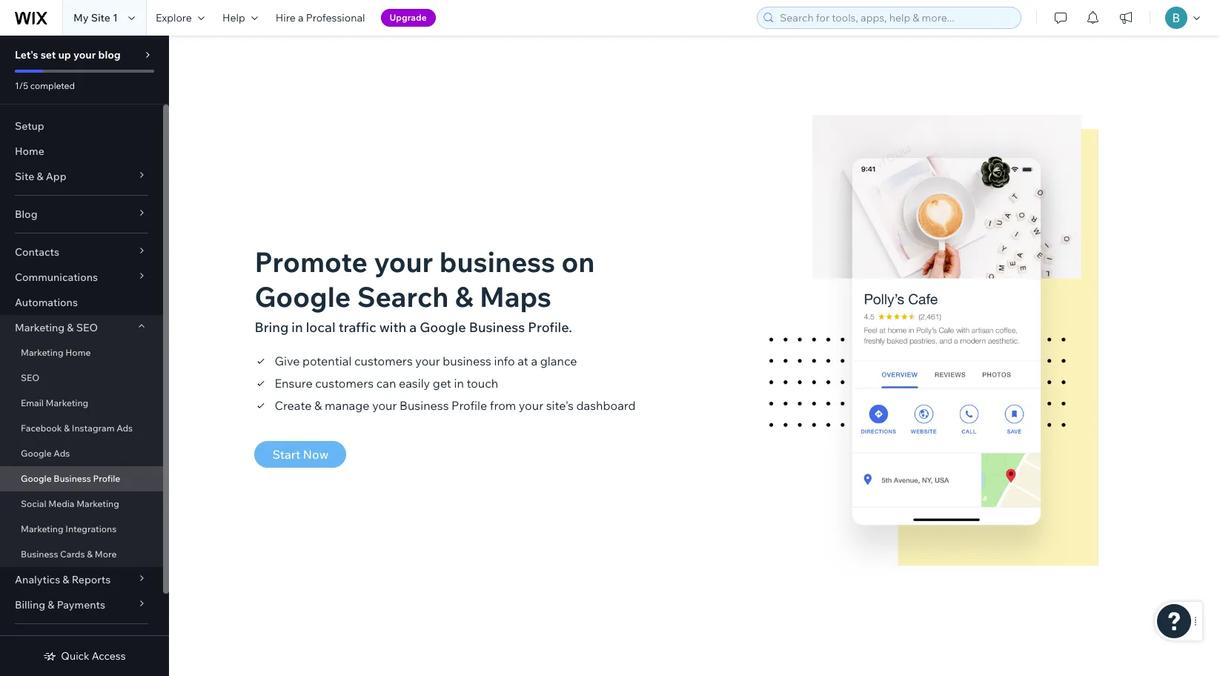 Task type: vqa. For each thing, say whether or not it's contained in the screenshot.
Online
no



Task type: describe. For each thing, give the bounding box(es) containing it.
facebook & instagram ads link
[[0, 416, 163, 441]]

on
[[562, 244, 595, 278]]

marketing up integrations
[[76, 498, 119, 509]]

reports
[[72, 573, 111, 587]]

quick access button
[[43, 650, 126, 663]]

& for site & app
[[37, 170, 43, 183]]

with
[[380, 319, 407, 336]]

ensure customers can easily get in touch
[[275, 376, 498, 390]]

search
[[357, 279, 449, 313]]

upgrade
[[390, 12, 427, 23]]

professional
[[306, 11, 365, 24]]

business up social media marketing
[[54, 473, 91, 484]]

access
[[92, 650, 126, 663]]

from
[[490, 398, 516, 413]]

marketing home
[[21, 347, 91, 358]]

site's
[[546, 398, 574, 413]]

give
[[275, 353, 300, 368]]

google down facebook
[[21, 448, 52, 459]]

profile.
[[528, 319, 572, 336]]

profile inside sidebar element
[[93, 473, 120, 484]]

seo inside marketing & seo 'popup button'
[[76, 321, 98, 334]]

setup link
[[0, 113, 163, 139]]

glance
[[540, 353, 577, 368]]

0 vertical spatial customers
[[354, 353, 413, 368]]

marketing integrations
[[21, 524, 117, 535]]

help button
[[213, 0, 267, 36]]

dashboard
[[577, 398, 636, 413]]

home link
[[0, 139, 163, 164]]

in inside promote your business on google search & maps bring in local traffic with a google business profile.
[[292, 319, 303, 336]]

email marketing
[[21, 398, 88, 409]]

my
[[73, 11, 89, 24]]

cards
[[60, 549, 85, 560]]

contacts
[[15, 245, 59, 259]]

google ads link
[[0, 441, 163, 466]]

now
[[303, 447, 329, 462]]

start now button
[[255, 441, 346, 468]]

analytics & reports button
[[0, 567, 163, 593]]

set
[[41, 48, 56, 62]]

my site 1
[[73, 11, 118, 24]]

your right the from
[[519, 398, 544, 413]]

quick
[[61, 650, 89, 663]]

google up "give potential customers your business info at a glance"
[[420, 319, 466, 336]]

integrations
[[65, 524, 117, 535]]

analytics
[[15, 573, 60, 587]]

1
[[113, 11, 118, 24]]

1 horizontal spatial ads
[[117, 423, 133, 434]]

your for business
[[416, 353, 440, 368]]

marketing integrations link
[[0, 517, 163, 542]]

billing & payments button
[[0, 593, 163, 618]]

potential
[[303, 353, 352, 368]]

communications
[[15, 271, 98, 284]]

get
[[433, 376, 452, 390]]

& for create & manage your business profile from your site's dashboard
[[314, 398, 322, 413]]

1 horizontal spatial in
[[454, 376, 464, 390]]

info
[[494, 353, 515, 368]]

business cards & more
[[21, 549, 117, 560]]

your inside promote your business on google search & maps bring in local traffic with a google business profile.
[[374, 244, 433, 278]]

google up local
[[255, 279, 351, 313]]

billing & payments
[[15, 598, 105, 612]]

& for billing & payments
[[48, 598, 55, 612]]

bring
[[255, 319, 289, 336]]

site & app
[[15, 170, 66, 183]]

promote your business on google search & maps bring in local traffic with a google business profile.
[[255, 244, 595, 336]]

business up analytics at the bottom left of page
[[21, 549, 58, 560]]

create & manage your business profile from your site's dashboard
[[275, 398, 636, 413]]

social
[[21, 498, 46, 509]]

touch
[[467, 376, 498, 390]]

contacts button
[[0, 240, 163, 265]]

quick access
[[61, 650, 126, 663]]

local
[[306, 319, 336, 336]]

maps
[[480, 279, 552, 313]]

1/5
[[15, 80, 28, 91]]

marketing for home
[[21, 347, 63, 358]]



Task type: locate. For each thing, give the bounding box(es) containing it.
explore
[[156, 11, 192, 24]]

automations link
[[0, 290, 163, 315]]

site
[[91, 11, 110, 24], [15, 170, 34, 183]]

business cards & more link
[[0, 542, 163, 567]]

app
[[46, 170, 66, 183]]

& left app
[[37, 170, 43, 183]]

customers
[[354, 353, 413, 368], [315, 376, 374, 390]]

setup
[[15, 119, 44, 133]]

& inside promote your business on google search & maps bring in local traffic with a google business profile.
[[455, 279, 474, 313]]

0 horizontal spatial ads
[[54, 448, 70, 459]]

& right "create"
[[314, 398, 322, 413]]

& right facebook
[[64, 423, 70, 434]]

at
[[518, 353, 529, 368]]

1 vertical spatial in
[[454, 376, 464, 390]]

your up search
[[374, 244, 433, 278]]

home down marketing & seo 'popup button'
[[65, 347, 91, 358]]

& down automations link
[[67, 321, 74, 334]]

& for marketing & seo
[[67, 321, 74, 334]]

marketing & seo button
[[0, 315, 163, 340]]

business inside promote your business on google search & maps bring in local traffic with a google business profile.
[[469, 319, 525, 336]]

social media marketing
[[21, 498, 119, 509]]

hire
[[276, 11, 296, 24]]

marketing for &
[[15, 321, 65, 334]]

manage
[[325, 398, 370, 413]]

business up maps
[[440, 244, 556, 278]]

business down easily
[[400, 398, 449, 413]]

give potential customers your business info at a glance
[[275, 353, 577, 368]]

email marketing link
[[0, 391, 163, 416]]

1 vertical spatial a
[[410, 319, 417, 336]]

0 vertical spatial home
[[15, 145, 44, 158]]

ads right instagram
[[117, 423, 133, 434]]

1 vertical spatial ads
[[54, 448, 70, 459]]

0 vertical spatial in
[[292, 319, 303, 336]]

your for blog
[[73, 48, 96, 62]]

a inside promote your business on google search & maps bring in local traffic with a google business profile.
[[410, 319, 417, 336]]

sidebar element
[[0, 36, 169, 676]]

marketing down automations
[[15, 321, 65, 334]]

1 vertical spatial profile
[[93, 473, 120, 484]]

0 horizontal spatial in
[[292, 319, 303, 336]]

hire a professional link
[[267, 0, 374, 36]]

seo up email
[[21, 372, 39, 383]]

in
[[292, 319, 303, 336], [454, 376, 464, 390]]

seo
[[76, 321, 98, 334], [21, 372, 39, 383]]

blog
[[98, 48, 121, 62]]

business up info
[[469, 319, 525, 336]]

1 horizontal spatial home
[[65, 347, 91, 358]]

email
[[21, 398, 44, 409]]

profile
[[452, 398, 487, 413], [93, 473, 120, 484]]

& inside 'popup button'
[[67, 321, 74, 334]]

google business profile link
[[0, 466, 163, 492]]

& for analytics & reports
[[63, 573, 69, 587]]

home down setup
[[15, 145, 44, 158]]

your right "up"
[[73, 48, 96, 62]]

Search for tools, apps, help & more... field
[[776, 7, 1017, 28]]

0 vertical spatial profile
[[452, 398, 487, 413]]

site inside popup button
[[15, 170, 34, 183]]

business up touch
[[443, 353, 492, 368]]

easily
[[399, 376, 430, 390]]

social media marketing link
[[0, 492, 163, 517]]

billing
[[15, 598, 45, 612]]

& left reports
[[63, 573, 69, 587]]

business
[[440, 244, 556, 278], [443, 353, 492, 368]]

home
[[15, 145, 44, 158], [65, 347, 91, 358]]

1 horizontal spatial profile
[[452, 398, 487, 413]]

google business profile
[[21, 473, 120, 484]]

your down can
[[372, 398, 397, 413]]

let's
[[15, 48, 38, 62]]

seo up marketing home link
[[76, 321, 98, 334]]

instagram
[[72, 423, 115, 434]]

more
[[95, 549, 117, 560]]

help
[[222, 11, 245, 24]]

payments
[[57, 598, 105, 612]]

seo inside seo link
[[21, 372, 39, 383]]

start now
[[272, 447, 329, 462]]

upgrade button
[[381, 9, 436, 27]]

a right at
[[531, 353, 538, 368]]

communications button
[[0, 265, 163, 290]]

0 horizontal spatial profile
[[93, 473, 120, 484]]

0 vertical spatial seo
[[76, 321, 98, 334]]

site left app
[[15, 170, 34, 183]]

promote
[[255, 244, 368, 278]]

1 horizontal spatial site
[[91, 11, 110, 24]]

your inside sidebar element
[[73, 48, 96, 62]]

ads
[[117, 423, 133, 434], [54, 448, 70, 459]]

& left maps
[[455, 279, 474, 313]]

completed
[[30, 80, 75, 91]]

1 horizontal spatial seo
[[76, 321, 98, 334]]

automations
[[15, 296, 78, 309]]

google up social
[[21, 473, 52, 484]]

0 horizontal spatial site
[[15, 170, 34, 183]]

0 vertical spatial business
[[440, 244, 556, 278]]

analytics & reports
[[15, 573, 111, 587]]

marketing & seo
[[15, 321, 98, 334]]

in right get
[[454, 376, 464, 390]]

marketing inside 'popup button'
[[15, 321, 65, 334]]

1 vertical spatial seo
[[21, 372, 39, 383]]

&
[[37, 170, 43, 183], [455, 279, 474, 313], [67, 321, 74, 334], [314, 398, 322, 413], [64, 423, 70, 434], [87, 549, 93, 560], [63, 573, 69, 587], [48, 598, 55, 612]]

create
[[275, 398, 312, 413]]

hire a professional
[[276, 11, 365, 24]]

marketing home link
[[0, 340, 163, 366]]

& inside dropdown button
[[63, 573, 69, 587]]

a
[[298, 11, 304, 24], [410, 319, 417, 336], [531, 353, 538, 368]]

ads up google business profile
[[54, 448, 70, 459]]

a right with
[[410, 319, 417, 336]]

1 vertical spatial home
[[65, 347, 91, 358]]

start
[[272, 447, 301, 462]]

1 vertical spatial customers
[[315, 376, 374, 390]]

ensure
[[275, 376, 313, 390]]

& right billing
[[48, 598, 55, 612]]

a right hire
[[298, 11, 304, 24]]

your up easily
[[416, 353, 440, 368]]

blog button
[[0, 202, 163, 227]]

marketing down marketing & seo
[[21, 347, 63, 358]]

0 vertical spatial a
[[298, 11, 304, 24]]

1 horizontal spatial a
[[410, 319, 417, 336]]

blog
[[15, 208, 37, 221]]

& left more
[[87, 549, 93, 560]]

customers up can
[[354, 353, 413, 368]]

business
[[469, 319, 525, 336], [400, 398, 449, 413], [54, 473, 91, 484], [21, 549, 58, 560]]

2 vertical spatial a
[[531, 353, 538, 368]]

1/5 completed
[[15, 80, 75, 91]]

marketing up facebook & instagram ads
[[46, 398, 88, 409]]

let's set up your blog
[[15, 48, 121, 62]]

1 vertical spatial business
[[443, 353, 492, 368]]

site & app button
[[0, 164, 163, 189]]

marketing down social
[[21, 524, 63, 535]]

google ads
[[21, 448, 70, 459]]

marketing
[[15, 321, 65, 334], [21, 347, 63, 358], [46, 398, 88, 409], [76, 498, 119, 509], [21, 524, 63, 535]]

0 horizontal spatial home
[[15, 145, 44, 158]]

seo link
[[0, 366, 163, 391]]

your for business
[[372, 398, 397, 413]]

0 vertical spatial site
[[91, 11, 110, 24]]

media
[[48, 498, 74, 509]]

google
[[255, 279, 351, 313], [420, 319, 466, 336], [21, 448, 52, 459], [21, 473, 52, 484]]

site left 1
[[91, 11, 110, 24]]

traffic
[[339, 319, 377, 336]]

1 vertical spatial site
[[15, 170, 34, 183]]

in left local
[[292, 319, 303, 336]]

0 horizontal spatial a
[[298, 11, 304, 24]]

up
[[58, 48, 71, 62]]

marketing for integrations
[[21, 524, 63, 535]]

customers up manage
[[315, 376, 374, 390]]

0 vertical spatial ads
[[117, 423, 133, 434]]

0 horizontal spatial seo
[[21, 372, 39, 383]]

& for facebook & instagram ads
[[64, 423, 70, 434]]

your
[[73, 48, 96, 62], [374, 244, 433, 278], [416, 353, 440, 368], [372, 398, 397, 413], [519, 398, 544, 413]]

profile down touch
[[452, 398, 487, 413]]

2 horizontal spatial a
[[531, 353, 538, 368]]

can
[[376, 376, 396, 390]]

facebook
[[21, 423, 62, 434]]

profile down the google ads link
[[93, 473, 120, 484]]

business inside promote your business on google search & maps bring in local traffic with a google business profile.
[[440, 244, 556, 278]]

facebook & instagram ads
[[21, 423, 133, 434]]



